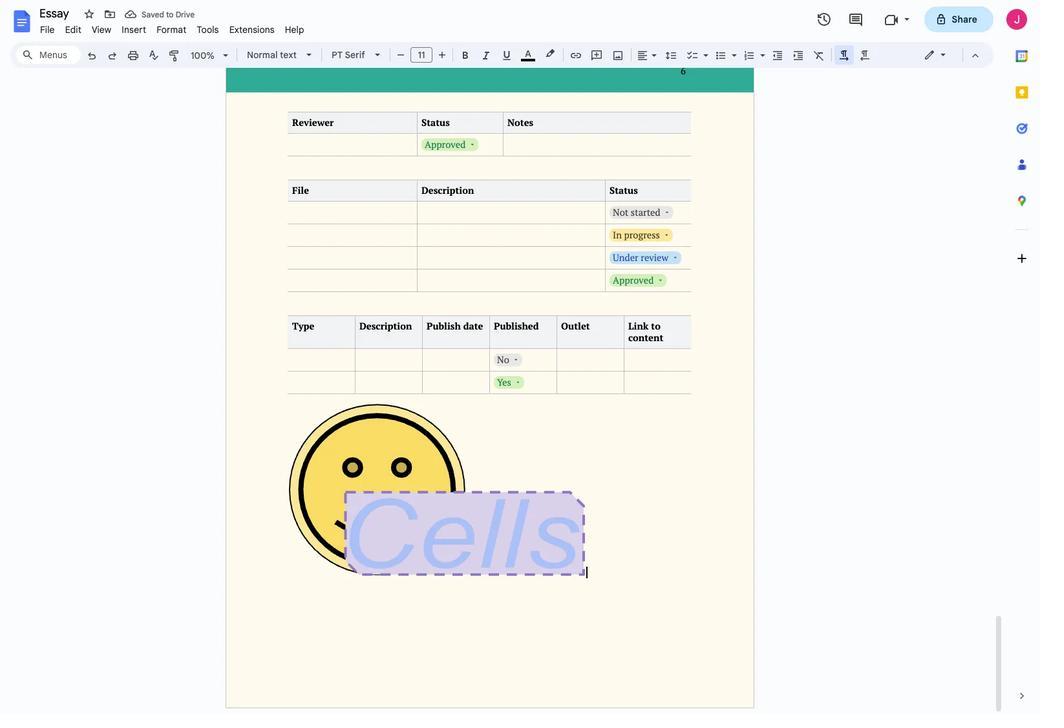 Task type: describe. For each thing, give the bounding box(es) containing it.
Font size text field
[[411, 47, 432, 63]]

tools menu item
[[192, 22, 224, 37]]

highlight color image
[[543, 46, 557, 61]]

saved
[[142, 9, 164, 19]]

tools
[[197, 24, 219, 36]]

Zoom text field
[[187, 47, 218, 65]]

insert
[[122, 24, 146, 36]]

Zoom field
[[186, 46, 234, 65]]

application containing share
[[0, 0, 1040, 714]]

drive
[[176, 9, 195, 19]]

text
[[280, 49, 297, 61]]

styles list. normal text selected. option
[[247, 46, 299, 64]]

insert image image
[[611, 46, 625, 64]]

line & paragraph spacing image
[[664, 46, 678, 64]]

pt
[[332, 49, 343, 61]]

insert menu item
[[117, 22, 151, 37]]

file menu item
[[35, 22, 60, 37]]

Rename text field
[[35, 5, 76, 21]]

view
[[92, 24, 111, 36]]

main toolbar
[[80, 0, 875, 367]]

edit menu item
[[60, 22, 87, 37]]

Star checkbox
[[80, 5, 98, 23]]

saved to drive
[[142, 9, 195, 19]]

pt serif
[[332, 49, 365, 61]]

share
[[952, 14, 977, 25]]

format
[[157, 24, 186, 36]]



Task type: locate. For each thing, give the bounding box(es) containing it.
text color image
[[521, 46, 535, 61]]

menu bar banner
[[0, 0, 1040, 714]]

serif
[[345, 49, 365, 61]]

mode and view toolbar
[[914, 42, 986, 68]]

tab list
[[1004, 38, 1040, 678]]

normal
[[247, 49, 278, 61]]

checklist menu image
[[700, 47, 708, 51]]

file
[[40, 24, 55, 36]]

normal text
[[247, 49, 297, 61]]

help
[[285, 24, 304, 36]]

tab list inside menu bar 'banner'
[[1004, 38, 1040, 678]]

Font size field
[[410, 47, 438, 63]]

extensions menu item
[[224, 22, 280, 37]]

format menu item
[[151, 22, 192, 37]]

menu bar containing file
[[35, 17, 309, 38]]

share button
[[924, 6, 994, 32]]

application
[[0, 0, 1040, 714]]

help menu item
[[280, 22, 309, 37]]

menu bar inside menu bar 'banner'
[[35, 17, 309, 38]]

bulleted list menu image
[[729, 47, 737, 51]]

saved to drive button
[[122, 5, 198, 23]]

menu bar
[[35, 17, 309, 38]]

to
[[166, 9, 174, 19]]

font list. pt serif selected. option
[[332, 46, 367, 64]]

edit
[[65, 24, 81, 36]]

extensions
[[229, 24, 275, 36]]

Menus field
[[16, 46, 81, 64]]

view menu item
[[87, 22, 117, 37]]



Task type: vqa. For each thing, say whether or not it's contained in the screenshot.
"NUMBERS"
no



